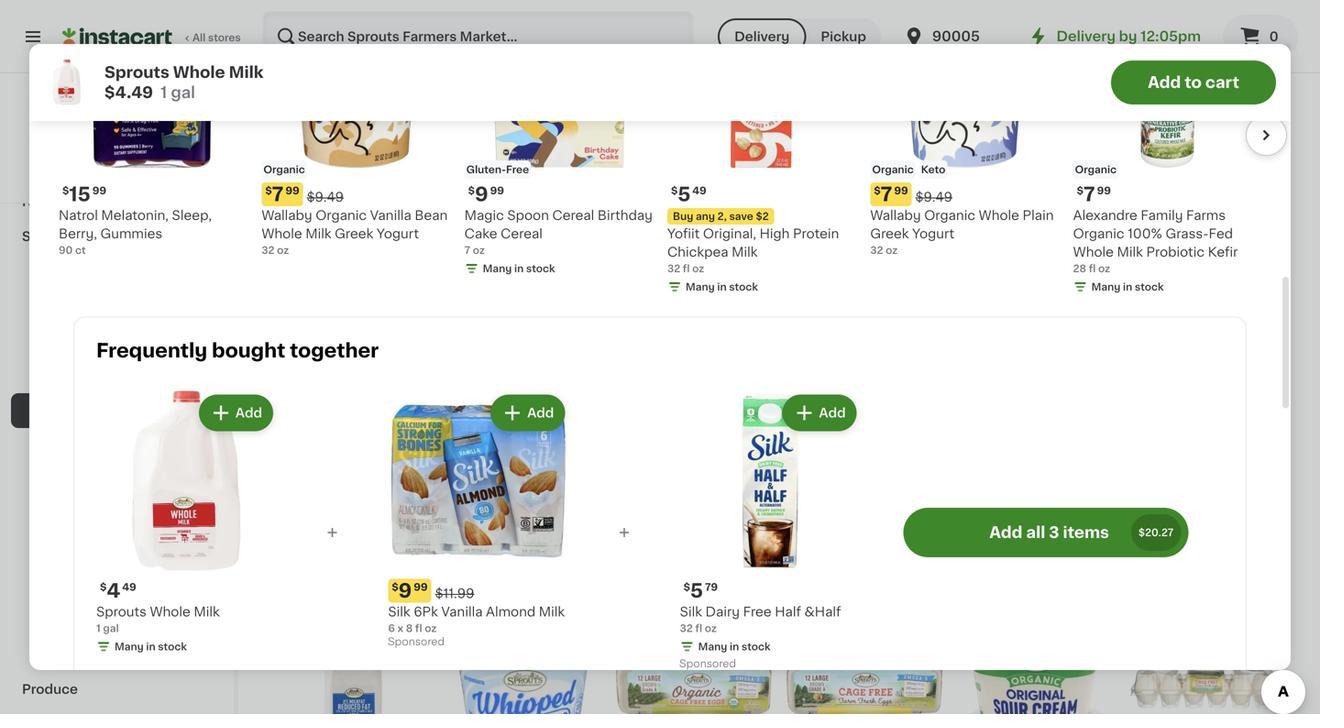 Task type: describe. For each thing, give the bounding box(es) containing it.
alexandre family farms organic 100% grass-fed whole milk probiotic kefir 28 fl oz
[[1073, 209, 1238, 273]]

cage for sprouts cage free large brown grade a eggs
[[499, 235, 534, 248]]

sprouts inside 4 sprouts organic cage free large grade a brown eggs
[[787, 235, 837, 248]]

12
[[446, 583, 456, 593]]

8 inside sprouts cream cheese 8 ct
[[1128, 546, 1134, 556]]

by
[[1119, 30, 1137, 43]]

0 horizontal spatial half
[[670, 528, 696, 541]]

in inside product group
[[730, 642, 739, 652]]

whole inside sprouts whole milk 1 gal
[[150, 606, 190, 618]]

sprouts unsalted butter button
[[275, 338, 431, 580]]

any
[[696, 211, 715, 221]]

oz inside "$ 9 99 $11.99 silk 6pk vanilla almond milk 6 x 8 fl oz"
[[425, 623, 437, 633]]

$4.99 element
[[275, 501, 431, 525]]

&half
[[804, 606, 841, 618]]

melatonin,
[[101, 209, 169, 222]]

almond
[[486, 606, 536, 618]]

organic inside '$ 6 sprouts organic cage free large grade a brown eggs'
[[840, 528, 891, 541]]

sprouts for sprouts brands
[[22, 230, 74, 243]]

$9.49 for milk
[[307, 191, 344, 203]]

milk inside sprouts whole milk 1 gal
[[194, 606, 220, 618]]

many in stock down "chickpea"
[[686, 282, 758, 292]]

yogurt inside wallaby organic vanilla bean whole milk greek yogurt 32 oz
[[377, 227, 419, 240]]

sprouts farmers market link
[[37, 95, 196, 152]]

large for sprouts cage free large grade aa white eggs 12 ct
[[446, 546, 482, 559]]

99 inside $ 1 99
[[978, 211, 992, 221]]

sprouts whole milk $4.49 1 gal
[[105, 65, 264, 100]]

whole inside wallaby organic whole plain greek yogurt 32 oz
[[979, 209, 1019, 222]]

stock down yofiit original, high protein chickpea milk 32 fl oz
[[729, 282, 758, 292]]

all
[[1026, 525, 1045, 540]]

free inside sprouts cage free large grade aa white eggs 12 ct
[[537, 528, 565, 541]]

brown inside the sprouts cage free large brown grade a eggs
[[485, 253, 526, 266]]

sprouts for sprouts cage free large grade aa white eggs 12 ct
[[446, 528, 496, 541]]

fl inside silk dairy free half &half 32 fl oz
[[695, 623, 702, 633]]

silk inside "$ 9 99 $11.99 silk 6pk vanilla almond milk 6 x 8 fl oz"
[[388, 606, 410, 618]]

$ 5 79 for silk dairy free half &half
[[684, 581, 718, 600]]

free inside '$ 6 sprouts organic cage free large grade a brown eggs'
[[787, 546, 815, 559]]

90005 button
[[903, 11, 1013, 62]]

coffee
[[33, 544, 77, 556]]

buy for buy any 2, save $2
[[673, 211, 693, 221]]

99 up alexandre
[[1097, 185, 1111, 196]]

oz inside magic spoon cereal birthday cake cereal 7 oz
[[473, 245, 485, 255]]

7 up alexandre
[[1084, 185, 1095, 204]]

fl inside yofiit original, high protein chickpea milk 32 fl oz
[[683, 263, 690, 273]]

sprouts half & half button
[[616, 338, 772, 558]]

dairy & eggs
[[33, 404, 116, 417]]

grade inside the sprouts cage free large brown grade a eggs
[[529, 253, 569, 266]]

market
[[150, 137, 196, 149]]

organic inside sprouts organic extra firm tofu
[[1011, 235, 1062, 248]]

recipes
[[22, 195, 76, 208]]

sprouts whole milk 1 gal
[[96, 606, 220, 633]]

in down the sprouts cage free large brown grade a eggs
[[495, 308, 505, 318]]

sponsored badge image for 5
[[680, 659, 735, 670]]

add inside button
[[1148, 75, 1181, 90]]

$ 5 79 for sprouts cage free large grade a eggs
[[279, 210, 313, 230]]

many down the sprouts cage free large brown grade a eggs
[[464, 308, 493, 318]]

item carousel region
[[33, 0, 1287, 309]]

$ 1 99
[[961, 210, 992, 230]]

$7.99 original price: $9.49 element for whole
[[870, 182, 1059, 206]]

eggs inside the dairy & eggs link
[[84, 404, 116, 417]]

frozen
[[33, 578, 76, 591]]

whole inside alexandre family farms organic 100% grass-fed whole milk probiotic kefir 28 fl oz
[[1073, 246, 1114, 258]]

large for sprouts cage free large brown grade a eggs
[[446, 253, 482, 266]]

sprouts cream cheese 8 ct
[[1128, 528, 1277, 556]]

frozen foods
[[33, 578, 120, 591]]

product group containing sprouts unsalted butter
[[275, 338, 431, 580]]

$ inside "$ 3 99"
[[449, 505, 456, 515]]

1 vertical spatial produce
[[22, 683, 78, 696]]

12:05pm
[[1141, 30, 1201, 43]]

many in stock down sprouts whole milk 1 gal
[[115, 642, 187, 652]]

4 up sprouts whole milk
[[626, 210, 640, 230]]

family
[[1141, 209, 1183, 222]]

organic keto
[[872, 164, 946, 174]]

it
[[80, 94, 90, 106]]

butter for sprouts unsalted butter
[[389, 528, 430, 541]]

49 inside $ 5 49
[[692, 185, 706, 196]]

4 up household goods link
[[107, 581, 120, 600]]

sprouts for sprouts salted butter 16 oz
[[1128, 235, 1178, 248]]

7 down organic keto
[[881, 185, 892, 204]]

in down sprouts whole milk 1 gal
[[146, 642, 155, 652]]

plain
[[1023, 209, 1054, 222]]

sprouts for sprouts cage free large brown grade a eggs
[[446, 235, 496, 248]]

$ 9 99
[[468, 185, 504, 204]]

half for half
[[713, 528, 739, 541]]

oz inside yofiit original, high protein chickpea milk 32 fl oz
[[692, 263, 704, 273]]

sprouts cage free large brown grade a eggs
[[446, 235, 581, 284]]

greek inside wallaby organic whole plain greek yogurt 32 oz
[[870, 227, 909, 240]]

brands
[[77, 230, 124, 243]]

$ inside $ 2 49
[[1131, 505, 1138, 515]]

milk inside the sprouts whole milk $4.49 1 gal
[[229, 65, 264, 80]]

many down "chickpea"
[[686, 282, 715, 292]]

protein
[[793, 227, 839, 240]]

sprouts farmers market
[[37, 137, 196, 149]]

delivery button
[[718, 18, 806, 55]]

sprouts for sprouts organic extra firm tofu
[[957, 235, 1007, 248]]

white
[[550, 546, 587, 559]]

cage inside 4 sprouts organic cage free large grade a brown eggs
[[895, 235, 929, 248]]

stock down silk dairy free half &half 32 fl oz
[[742, 642, 771, 652]]

99 inside $ 4 99
[[1153, 211, 1168, 221]]

farmers
[[93, 137, 147, 149]]

all stores link
[[62, 11, 242, 62]]

x
[[397, 623, 403, 633]]

original,
[[703, 227, 756, 240]]

stock down 16
[[1135, 282, 1164, 292]]

49 right foods
[[122, 582, 136, 592]]

sprouts cage free large grade aa white eggs 12 ct
[[446, 528, 587, 593]]

many in stock down 4 sprouts organic cage free large grade a brown eggs
[[805, 308, 877, 318]]

99 inside "$ 3 99"
[[471, 505, 485, 515]]

many in stock down silk dairy free half &half 32 fl oz
[[698, 642, 771, 652]]

instacart logo image
[[62, 26, 172, 48]]

$ inside $ 4 59
[[961, 505, 967, 515]]

1 produce link from the top
[[11, 324, 223, 358]]

frequently bought together
[[96, 341, 379, 360]]

grade inside 4 sprouts organic cage free large grade a brown eggs
[[858, 253, 898, 266]]

1 horizontal spatial $ 4 49
[[620, 210, 656, 230]]

cheese
[[1227, 528, 1277, 541]]

32 inside silk dairy free half &half 32 fl oz
[[680, 623, 693, 633]]

49 inside $ 2 49
[[1152, 505, 1166, 515]]

$ 7 99 for wallaby organic vanilla bean whole milk greek yogurt
[[265, 185, 299, 204]]

a inside '$ 6 sprouts organic cage free large grade a brown eggs'
[[901, 546, 910, 559]]

gluten-free
[[466, 164, 529, 174]]

buy for buy it again
[[51, 94, 77, 106]]

wallaby for greek
[[870, 209, 921, 222]]

sprouts inside '$ 6 sprouts organic cage free large grade a brown eggs'
[[787, 528, 837, 541]]

stock down 4 sprouts organic cage free large grade a brown eggs
[[848, 308, 877, 318]]

natrol
[[59, 209, 98, 222]]

2%
[[1011, 528, 1030, 541]]

to
[[1185, 75, 1202, 90]]

grocery
[[33, 369, 86, 382]]

beverages
[[96, 509, 164, 522]]

$ 2 49
[[1131, 504, 1166, 523]]

household
[[33, 613, 103, 626]]

cage for sprouts cage free large grade a eggs
[[329, 235, 363, 248]]

$7.99 original price: $9.49 element for vanilla
[[262, 182, 450, 206]]

buy it again
[[51, 94, 129, 106]]

items
[[1063, 525, 1109, 540]]

product group containing 2
[[1128, 338, 1283, 558]]

1 inside the sprouts whole milk $4.49 1 gal
[[160, 85, 167, 100]]

1 vertical spatial 3
[[456, 504, 469, 523]]

silk dairy free half &half 32 fl oz
[[680, 606, 841, 633]]

brown inside 4 sprouts organic cage free large grade a brown eggs
[[787, 271, 827, 284]]

many down goods in the bottom of the page
[[115, 642, 144, 652]]

eggs inside the sprouts cage free large brown grade a eggs
[[446, 271, 478, 284]]

store
[[106, 158, 133, 168]]

grocery link
[[11, 358, 223, 393]]

$ inside $ 4 99
[[1131, 211, 1138, 221]]

sprouts brands
[[22, 230, 124, 243]]

organic inside wallaby organic vanilla bean whole milk greek yogurt 32 oz
[[316, 209, 367, 222]]

many in stock down cake
[[483, 263, 555, 273]]

99 inside "$ 9 99 $11.99 silk 6pk vanilla almond milk 6 x 8 fl oz"
[[414, 582, 428, 592]]

buy it again link
[[11, 82, 223, 118]]

oz inside alexandre family farms organic 100% grass-fed whole milk probiotic kefir 28 fl oz
[[1098, 263, 1110, 273]]

$11.99
[[435, 587, 474, 600]]

0 vertical spatial 3
[[456, 210, 469, 230]]

many down sprouts whole milk
[[634, 271, 663, 281]]

product group containing 5
[[680, 391, 860, 674]]

tofu
[[989, 253, 1017, 266]]

add all 3 items
[[989, 525, 1109, 540]]

yofiit original, high protein chickpea milk 32 fl oz
[[667, 227, 839, 273]]

32 inside wallaby organic vanilla bean whole milk greek yogurt 32 oz
[[262, 245, 275, 255]]

& inside button
[[699, 528, 710, 541]]

$9.49 for yogurt
[[915, 191, 953, 203]]

satisfaction
[[77, 176, 139, 187]]

goods
[[106, 613, 150, 626]]

large inside 4 sprouts organic cage free large grade a brown eggs
[[818, 253, 855, 266]]

milk inside sprouts 2% milk 1 gal
[[1033, 528, 1059, 541]]

organic inside 4 sprouts organic cage free large grade a brown eggs
[[840, 235, 891, 248]]

1 inside sprouts whole milk 1 gal
[[96, 623, 101, 633]]

stock down magic spoon cereal birthday cake cereal 7 oz
[[526, 263, 555, 273]]

sprouts whole milk
[[616, 235, 740, 248]]

milk inside yofiit original, high protein chickpea milk 32 fl oz
[[732, 246, 758, 258]]

$ 9 99 $11.99 silk 6pk vanilla almond milk 6 x 8 fl oz
[[388, 581, 565, 633]]

vanilla inside wallaby organic vanilla bean whole milk greek yogurt 32 oz
[[370, 209, 411, 222]]

99 inside 3 99
[[471, 211, 485, 221]]

large for sprouts cage free large grade a eggs
[[275, 253, 311, 266]]

sprouts salted butter 16 oz
[[1128, 235, 1266, 263]]

sprouts half & half
[[616, 528, 739, 541]]

ct inside natrol melatonin, sleep, berry, gummies 90 ct
[[75, 245, 86, 255]]

a inside the sprouts cage free large grade a eggs
[[358, 253, 367, 266]]

many down cake
[[483, 263, 512, 273]]

farms
[[1186, 209, 1226, 222]]

many down extra
[[1092, 282, 1121, 292]]

0 horizontal spatial $ 4 49
[[100, 581, 136, 600]]

recipes link
[[11, 184, 223, 219]]

7 inside magic spoon cereal birthday cake cereal 7 oz
[[464, 245, 470, 255]]

frequently
[[96, 341, 207, 360]]

$ inside '$ 15 99'
[[62, 185, 69, 196]]

a inside 4 sprouts organic cage free large grade a brown eggs
[[901, 253, 910, 266]]

lists link
[[11, 118, 223, 155]]

all
[[193, 33, 206, 43]]

$3.99 element
[[616, 501, 772, 525]]

eggs inside 4 sprouts organic cage free large grade a brown eggs
[[831, 271, 863, 284]]

pickup button
[[806, 18, 881, 55]]

$ inside $ 5 49
[[671, 185, 678, 196]]

cage for sprouts cage free large grade aa white eggs 12 ct
[[499, 528, 534, 541]]

add to cart button
[[1111, 61, 1276, 105]]

0 vertical spatial dairy
[[33, 404, 67, 417]]

$2
[[756, 211, 769, 221]]

2 vertical spatial 3
[[1049, 525, 1059, 540]]

2,
[[717, 211, 727, 221]]

product group containing 1
[[957, 45, 1113, 283]]

birthday
[[598, 209, 653, 222]]

product group containing 9
[[388, 391, 569, 652]]

oz inside wallaby organic whole plain greek yogurt 32 oz
[[886, 245, 898, 255]]

3 $ 7 99 from the left
[[1077, 185, 1111, 204]]

in down magic spoon cereal birthday cake cereal 7 oz
[[514, 263, 524, 273]]



Task type: vqa. For each thing, say whether or not it's contained in the screenshot.
'watermelon' inside the $ 11 Organic Mini Watermelon Seedless, 2 ct
no



Task type: locate. For each thing, give the bounding box(es) containing it.
$ inside '$ 6 sprouts organic cage free large grade a brown eggs'
[[790, 505, 797, 515]]

99 up 6pk at left bottom
[[414, 582, 428, 592]]

5 for buy
[[678, 185, 691, 204]]

many down silk dairy free half &half 32 fl oz
[[698, 642, 727, 652]]

cage inside '$ 6 sprouts organic cage free large grade a brown eggs'
[[895, 528, 929, 541]]

2 horizontal spatial half
[[775, 606, 801, 618]]

sprouts inside the sprouts cage free large brown grade a eggs
[[446, 235, 496, 248]]

many in stock down sprouts whole milk
[[634, 271, 707, 281]]

$ 15 99
[[62, 185, 106, 204]]

whole inside the sprouts whole milk $4.49 1 gal
[[173, 65, 225, 80]]

add
[[1242, 61, 1269, 73], [1148, 75, 1181, 90], [1242, 354, 1269, 367], [235, 407, 262, 419], [527, 407, 554, 419], [819, 407, 846, 419], [989, 525, 1023, 540], [389, 625, 416, 638], [1242, 625, 1269, 638]]

produce link up grocery at the bottom left of page
[[11, 324, 223, 358]]

2 horizontal spatial ct
[[1137, 546, 1148, 556]]

6pk
[[414, 606, 438, 618]]

care
[[143, 474, 173, 487]]

99 down organic keto
[[894, 185, 908, 196]]

dairy down sprouts half & half
[[705, 606, 740, 618]]

sprouts for sprouts unsalted butter
[[275, 528, 325, 541]]

sprouts for sprouts farmers market
[[37, 137, 89, 149]]

sprouts for sprouts whole milk 1 gal
[[96, 606, 147, 618]]

0 vertical spatial 8
[[1128, 546, 1134, 556]]

silk
[[388, 606, 410, 618], [680, 606, 702, 618]]

sprouts inside the sprouts cage free large grade a eggs
[[275, 235, 325, 248]]

produce link down household goods link
[[11, 672, 223, 707]]

grade inside the sprouts cage free large grade a eggs
[[315, 253, 354, 266]]

3 up sprouts cage free large grade aa white eggs 12 ct
[[456, 504, 469, 523]]

2 vertical spatial 5
[[690, 581, 703, 600]]

1 vertical spatial vanilla
[[441, 606, 483, 618]]

0 vertical spatial 5
[[678, 185, 691, 204]]

wallaby inside wallaby organic whole plain greek yogurt 32 oz
[[870, 209, 921, 222]]

$20.27
[[1138, 528, 1174, 538]]

fl inside "$ 9 99 $11.99 silk 6pk vanilla almond milk 6 x 8 fl oz"
[[415, 623, 422, 633]]

grass-
[[1166, 227, 1209, 240]]

stock down the sprouts cage free large brown grade a eggs
[[507, 308, 536, 318]]

$7.99 original price: $9.49 element up $ 1 99
[[870, 182, 1059, 206]]

ct right 90
[[75, 245, 86, 255]]

silk up x
[[388, 606, 410, 618]]

0 vertical spatial vanilla
[[370, 209, 411, 222]]

1 horizontal spatial gal
[[171, 85, 195, 100]]

1 vertical spatial butter
[[389, 528, 430, 541]]

grade inside '$ 6 sprouts organic cage free large grade a brown eggs'
[[858, 546, 898, 559]]

7 up the sprouts cage free large grade a eggs
[[272, 185, 284, 204]]

2 vertical spatial brown
[[787, 565, 827, 578]]

sprouts inside sprouts cage free large grade aa white eggs 12 ct
[[446, 528, 496, 541]]

0
[[1269, 30, 1279, 43]]

1 horizontal spatial greek
[[870, 227, 909, 240]]

$ 4 59
[[961, 504, 997, 523]]

$ inside $ 1 99
[[961, 211, 967, 221]]

99 down gluten-free in the top left of the page
[[490, 185, 504, 196]]

all stores
[[193, 33, 241, 43]]

0 vertical spatial butter
[[1226, 235, 1266, 248]]

$9.99 original price: $11.99 element
[[388, 579, 569, 603]]

sprouts for sprouts half & half
[[616, 528, 666, 541]]

in down silk dairy free half &half 32 fl oz
[[730, 642, 739, 652]]

79 up the sprouts cage free large grade a eggs
[[300, 211, 313, 221]]

1 yogurt from the left
[[377, 227, 419, 240]]

$ 7 99 for wallaby organic whole plain greek yogurt
[[874, 185, 908, 204]]

99 inside $ 9 99
[[490, 185, 504, 196]]

brown down cake
[[485, 253, 526, 266]]

6 inside "$ 9 99 $11.99 silk 6pk vanilla almond milk 6 x 8 fl oz"
[[388, 623, 395, 633]]

a
[[358, 253, 367, 266], [572, 253, 581, 266], [901, 253, 910, 266], [901, 546, 910, 559]]

32
[[262, 245, 275, 255], [870, 245, 883, 255], [667, 263, 680, 273], [680, 623, 693, 633]]

1 vertical spatial sponsored badge image
[[680, 659, 735, 670]]

gummies
[[100, 227, 162, 240]]

&
[[71, 404, 81, 417], [92, 474, 102, 487], [83, 509, 93, 522], [699, 528, 710, 541]]

79 for sprouts cage free large grade a eggs
[[300, 211, 313, 221]]

0 vertical spatial brown
[[485, 253, 526, 266]]

9 for 9
[[475, 185, 488, 204]]

eggs inside sprouts cage free large grade aa white eggs 12 ct
[[446, 565, 478, 578]]

sprouts inside button
[[616, 528, 666, 541]]

1 vertical spatial brown
[[787, 271, 827, 284]]

1 greek from the left
[[335, 227, 373, 240]]

butter for sprouts salted butter 16 oz
[[1226, 235, 1266, 248]]

vitamins & body care
[[33, 474, 173, 487]]

free inside silk dairy free half &half 32 fl oz
[[743, 606, 772, 618]]

butter right unsalted
[[389, 528, 430, 541]]

100% up recipes
[[47, 176, 75, 187]]

sponsored badge image down silk dairy free half &half 32 fl oz
[[680, 659, 735, 670]]

1 left goods in the bottom of the page
[[96, 623, 101, 633]]

8
[[1128, 546, 1134, 556], [406, 623, 413, 633]]

1 horizontal spatial $ 5 79
[[684, 581, 718, 600]]

kefir
[[1208, 246, 1238, 258]]

gal down $ 4 59
[[964, 546, 980, 556]]

2 $9.49 from the left
[[915, 191, 953, 203]]

sprouts 2% milk 1 gal
[[957, 528, 1059, 556]]

99 up wallaby organic vanilla bean whole milk greek yogurt 32 oz
[[285, 185, 299, 196]]

79 for silk dairy free half &half
[[705, 582, 718, 592]]

0 vertical spatial $ 4 49
[[620, 210, 656, 230]]

stock down sprouts whole milk 1 gal
[[158, 642, 187, 652]]

0 horizontal spatial $9.49
[[307, 191, 344, 203]]

oz inside silk dairy free half &half 32 fl oz
[[705, 623, 717, 633]]

5 up the sprouts cage free large grade a eggs
[[285, 210, 298, 230]]

whole inside wallaby organic vanilla bean whole milk greek yogurt 32 oz
[[262, 227, 302, 240]]

gal inside sprouts 2% milk 1 gal
[[964, 546, 980, 556]]

again
[[93, 94, 129, 106]]

100% satisfaction guarantee
[[47, 176, 194, 187]]

keto
[[921, 164, 946, 174]]

0 horizontal spatial 8
[[406, 623, 413, 633]]

3 right all
[[1049, 525, 1059, 540]]

0 horizontal spatial gal
[[103, 623, 119, 633]]

1 horizontal spatial 100%
[[1128, 227, 1162, 240]]

delivery left pickup
[[734, 30, 790, 43]]

1 horizontal spatial butter
[[1226, 235, 1266, 248]]

49
[[692, 185, 706, 196], [642, 211, 656, 221], [1152, 505, 1166, 515], [122, 582, 136, 592]]

5 for sprouts
[[285, 210, 298, 230]]

2 greek from the left
[[870, 227, 909, 240]]

everyday store prices
[[55, 158, 168, 168]]

1 horizontal spatial ct
[[459, 583, 469, 593]]

0 horizontal spatial cereal
[[501, 227, 543, 240]]

silk down sprouts half & half
[[680, 606, 702, 618]]

a inside the sprouts cage free large brown grade a eggs
[[572, 253, 581, 266]]

$ 4 49 up household goods link
[[100, 581, 136, 600]]

1 horizontal spatial $ 7 99
[[874, 185, 908, 204]]

0 horizontal spatial butter
[[389, 528, 430, 541]]

0 horizontal spatial 6
[[388, 623, 395, 633]]

add to cart
[[1148, 75, 1239, 90]]

1 horizontal spatial $7.99 original price: $9.49 element
[[870, 182, 1059, 206]]

1 horizontal spatial 9
[[475, 185, 488, 204]]

in down 4 sprouts organic cage free large grade a brown eggs
[[836, 308, 846, 318]]

1 vertical spatial buy
[[673, 211, 693, 221]]

many down 4 sprouts organic cage free large grade a brown eggs
[[805, 308, 834, 318]]

100% inside alexandre family farms organic 100% grass-fed whole milk probiotic kefir 28 fl oz
[[1128, 227, 1162, 240]]

gluten-
[[466, 164, 506, 174]]

wallaby for whole
[[262, 209, 312, 222]]

0 vertical spatial 9
[[475, 185, 488, 204]]

many in stock down 16
[[1092, 282, 1164, 292]]

$7.99 original price: $9.49 element up wallaby organic vanilla bean whole milk greek yogurt 32 oz
[[262, 182, 450, 206]]

household goods link
[[11, 602, 223, 637]]

0 horizontal spatial $ 7 99
[[265, 185, 299, 204]]

1 horizontal spatial sponsored badge image
[[680, 659, 735, 670]]

8 right x
[[406, 623, 413, 633]]

oz
[[277, 245, 289, 255], [473, 245, 485, 255], [886, 245, 898, 255], [1141, 253, 1153, 263], [692, 263, 704, 273], [1098, 263, 1110, 273], [425, 623, 437, 633], [705, 623, 717, 633]]

0 button
[[1223, 15, 1298, 59]]

half inside silk dairy free half &half 32 fl oz
[[775, 606, 801, 618]]

sprouts unsalted butter
[[275, 528, 430, 541]]

gal for whole
[[103, 623, 119, 633]]

household goods
[[33, 613, 150, 626]]

in down sprouts whole milk
[[666, 271, 675, 281]]

7 down cake
[[464, 245, 470, 255]]

2 $ 7 99 from the left
[[874, 185, 908, 204]]

1 vertical spatial 9
[[398, 581, 412, 600]]

2 wallaby from the left
[[870, 209, 921, 222]]

0 horizontal spatial dairy
[[33, 404, 67, 417]]

79 up silk dairy free half &half 32 fl oz
[[705, 582, 718, 592]]

eggs inside '$ 6 sprouts organic cage free large grade a brown eggs'
[[831, 565, 863, 578]]

0 vertical spatial sponsored badge image
[[388, 637, 444, 648]]

3
[[456, 210, 469, 230], [456, 504, 469, 523], [1049, 525, 1059, 540]]

butter right salted
[[1226, 235, 1266, 248]]

eggs
[[370, 253, 402, 266], [446, 271, 478, 284], [831, 271, 863, 284], [84, 404, 116, 417], [446, 565, 478, 578], [831, 565, 863, 578]]

delivery inside button
[[734, 30, 790, 43]]

product group
[[957, 45, 1113, 283], [1128, 45, 1283, 287], [275, 338, 431, 580], [1128, 338, 1283, 558], [96, 391, 277, 658], [388, 391, 569, 652], [680, 391, 860, 674], [275, 610, 431, 714], [446, 610, 601, 714], [616, 610, 772, 714], [1128, 610, 1283, 714]]

1 $9.49 from the left
[[307, 191, 344, 203]]

1 $ 7 99 from the left
[[265, 185, 299, 204]]

1 horizontal spatial 8
[[1128, 546, 1134, 556]]

0 vertical spatial 100%
[[47, 176, 75, 187]]

1 vertical spatial dairy
[[705, 606, 740, 618]]

buy left it
[[51, 94, 77, 106]]

1 horizontal spatial cereal
[[552, 209, 594, 222]]

49 up sprouts whole milk
[[642, 211, 656, 221]]

sponsored badge image down x
[[388, 637, 444, 648]]

in down 16
[[1123, 282, 1132, 292]]

9 for silk 6pk vanilla almond milk
[[398, 581, 412, 600]]

1 vertical spatial 79
[[705, 582, 718, 592]]

produce up grocery at the bottom left of page
[[33, 335, 87, 347]]

foods
[[80, 578, 120, 591]]

guarantee
[[141, 176, 194, 187]]

$ 7 99 down organic keto
[[874, 185, 908, 204]]

2 silk from the left
[[680, 606, 702, 618]]

$9.49 down keto
[[915, 191, 953, 203]]

3 right bean
[[456, 210, 469, 230]]

vitamins & body care link
[[11, 463, 223, 498]]

sprouts inside the sprouts whole milk $4.49 1 gal
[[105, 65, 169, 80]]

1 vertical spatial gal
[[964, 546, 980, 556]]

cake
[[464, 227, 497, 240]]

$ inside "$ 9 99 $11.99 silk 6pk vanilla almond milk 6 x 8 fl oz"
[[392, 582, 398, 592]]

2 vertical spatial ct
[[459, 583, 469, 593]]

1 horizontal spatial 6
[[797, 504, 810, 523]]

0 horizontal spatial buy
[[51, 94, 77, 106]]

yogurt down bean
[[377, 227, 419, 240]]

half
[[670, 528, 696, 541], [713, 528, 739, 541], [775, 606, 801, 618]]

yogurt inside wallaby organic whole plain greek yogurt 32 oz
[[912, 227, 954, 240]]

1 horizontal spatial half
[[713, 528, 739, 541]]

eggs inside the sprouts cage free large grade a eggs
[[370, 253, 402, 266]]

gal inside the sprouts whole milk $4.49 1 gal
[[171, 85, 195, 100]]

save
[[729, 211, 753, 221]]

1 wallaby from the left
[[262, 209, 312, 222]]

fl inside alexandre family farms organic 100% grass-fed whole milk probiotic kefir 28 fl oz
[[1089, 263, 1096, 273]]

1 horizontal spatial yogurt
[[912, 227, 954, 240]]

yogurt left $ 1 99
[[912, 227, 954, 240]]

bought
[[212, 341, 285, 360]]

organic inside alexandre family farms organic 100% grass-fed whole milk probiotic kefir 28 fl oz
[[1073, 227, 1124, 240]]

79 inside product group
[[705, 582, 718, 592]]

0 horizontal spatial silk
[[388, 606, 410, 618]]

0 vertical spatial gal
[[171, 85, 195, 100]]

100% inside button
[[47, 176, 75, 187]]

1 vertical spatial 5
[[285, 210, 298, 230]]

0 horizontal spatial $7.99 original price: $9.49 element
[[262, 182, 450, 206]]

0 horizontal spatial greek
[[335, 227, 373, 240]]

sprouts inside "button"
[[275, 528, 325, 541]]

whole
[[173, 65, 225, 80], [979, 209, 1019, 222], [262, 227, 302, 240], [670, 235, 710, 248], [1073, 246, 1114, 258], [150, 606, 190, 618]]

sprouts
[[105, 65, 169, 80], [37, 137, 89, 149], [22, 230, 74, 243], [275, 235, 325, 248], [446, 235, 496, 248], [616, 235, 666, 248], [787, 235, 837, 248], [957, 235, 1007, 248], [1128, 235, 1178, 248], [275, 528, 325, 541], [446, 528, 496, 541], [616, 528, 666, 541], [787, 528, 837, 541], [957, 528, 1007, 541], [1128, 528, 1178, 541], [96, 606, 147, 618]]

silk inside silk dairy free half &half 32 fl oz
[[680, 606, 702, 618]]

yofiit
[[667, 227, 700, 240]]

dairy inside silk dairy free half &half 32 fl oz
[[705, 606, 740, 618]]

cage inside the sprouts cage free large grade a eggs
[[329, 235, 363, 248]]

sprouts farmers market logo image
[[99, 95, 134, 130]]

stores
[[208, 33, 241, 43]]

1 horizontal spatial dairy
[[705, 606, 740, 618]]

dairy & eggs link
[[11, 393, 223, 428]]

100% down family
[[1128, 227, 1162, 240]]

1 horizontal spatial buy
[[673, 211, 693, 221]]

2 vertical spatial gal
[[103, 623, 119, 633]]

ct down $20.27
[[1137, 546, 1148, 556]]

produce down household
[[22, 683, 78, 696]]

1 vertical spatial 100%
[[1128, 227, 1162, 240]]

large inside '$ 6 sprouts organic cage free large grade a brown eggs'
[[818, 546, 855, 559]]

0 vertical spatial 79
[[300, 211, 313, 221]]

90005
[[932, 30, 980, 43]]

everyday
[[55, 158, 104, 168]]

free inside the sprouts cage free large grade a eggs
[[366, 235, 395, 248]]

wallaby up the sprouts cage free large grade a eggs
[[262, 209, 312, 222]]

vitamins
[[33, 474, 89, 487]]

1 vertical spatial produce link
[[11, 672, 223, 707]]

oz inside wallaby organic vanilla bean whole milk greek yogurt 32 oz
[[277, 245, 289, 255]]

large inside sprouts cage free large grade aa white eggs 12 ct
[[446, 546, 482, 559]]

0 horizontal spatial delivery
[[734, 30, 790, 43]]

$ 5 79
[[279, 210, 313, 230], [684, 581, 718, 600]]

in down "chickpea"
[[717, 282, 727, 292]]

sprouts for sprouts 2% milk 1 gal
[[957, 528, 1007, 541]]

1 inside product group
[[967, 210, 976, 230]]

1 horizontal spatial delivery
[[1057, 30, 1116, 43]]

0 horizontal spatial 100%
[[47, 176, 75, 187]]

0 vertical spatial cereal
[[552, 209, 594, 222]]

0 horizontal spatial sponsored badge image
[[388, 637, 444, 648]]

2
[[1138, 504, 1150, 523]]

magic
[[464, 209, 504, 222]]

1
[[160, 85, 167, 100], [967, 210, 976, 230], [957, 546, 961, 556], [96, 623, 101, 633]]

free inside 4 sprouts organic cage free large grade a brown eggs
[[787, 253, 815, 266]]

& for dairy
[[71, 404, 81, 417]]

$ 7 99 up the sprouts cage free large grade a eggs
[[265, 185, 299, 204]]

sprouts for sprouts cage free large grade a eggs
[[275, 235, 325, 248]]

many in stock down the sprouts cage free large brown grade a eggs
[[464, 308, 536, 318]]

milk inside "$ 9 99 $11.99 silk 6pk vanilla almond milk 6 x 8 fl oz"
[[539, 606, 565, 618]]

2 horizontal spatial $ 7 99
[[1077, 185, 1111, 204]]

sprouts for sprouts whole milk $4.49 1 gal
[[105, 65, 169, 80]]

0 horizontal spatial 79
[[300, 211, 313, 221]]

delivery left by
[[1057, 30, 1116, 43]]

2 yogurt from the left
[[912, 227, 954, 240]]

$ 5 79 inside product group
[[684, 581, 718, 600]]

8 down $ 2 49
[[1128, 546, 1134, 556]]

gal down frozen foods 'link' in the bottom of the page
[[103, 623, 119, 633]]

$9.49 up wallaby organic vanilla bean whole milk greek yogurt 32 oz
[[307, 191, 344, 203]]

delivery
[[1057, 30, 1116, 43], [734, 30, 790, 43]]

0 vertical spatial $ 5 79
[[279, 210, 313, 230]]

None search field
[[262, 11, 694, 62]]

1 vertical spatial ct
[[1137, 546, 1148, 556]]

1 horizontal spatial 79
[[705, 582, 718, 592]]

produce link
[[11, 324, 223, 358], [11, 672, 223, 707]]

1 horizontal spatial $9.49
[[915, 191, 953, 203]]

0 vertical spatial produce link
[[11, 324, 223, 358]]

delivery by 12:05pm link
[[1027, 26, 1201, 48]]

1 horizontal spatial silk
[[680, 606, 702, 618]]

snacks & beverages
[[33, 509, 164, 522]]

buy up yofiit on the top
[[673, 211, 693, 221]]

gal inside sprouts whole milk 1 gal
[[103, 623, 119, 633]]

dairy down grocery at the bottom left of page
[[33, 404, 67, 417]]

0 vertical spatial produce
[[33, 335, 87, 347]]

sponsored badge image
[[388, 637, 444, 648], [680, 659, 735, 670]]

1 horizontal spatial wallaby
[[870, 209, 921, 222]]

0 horizontal spatial ct
[[75, 245, 86, 255]]

sprouts organic extra firm tofu
[[957, 235, 1098, 266]]

ct inside sprouts cage free large grade aa white eggs 12 ct
[[459, 583, 469, 593]]

2 produce link from the top
[[11, 672, 223, 707]]

99
[[92, 185, 106, 196], [285, 185, 299, 196], [490, 185, 504, 196], [894, 185, 908, 196], [1097, 185, 1111, 196], [471, 211, 485, 221], [978, 211, 992, 221], [1153, 211, 1168, 221], [471, 505, 485, 515], [414, 582, 428, 592]]

99 up grass-
[[1153, 211, 1168, 221]]

0 horizontal spatial $ 5 79
[[279, 210, 313, 230]]

0 vertical spatial ct
[[75, 245, 86, 255]]

1 silk from the left
[[388, 606, 410, 618]]

4 left 59 at the bottom right
[[967, 504, 981, 523]]

half for dairy
[[775, 606, 801, 618]]

large inside the sprouts cage free large brown grade a eggs
[[446, 253, 482, 266]]

4 inside 4 sprouts organic cage free large grade a brown eggs
[[797, 210, 811, 230]]

8 inside "$ 9 99 $11.99 silk 6pk vanilla almond milk 6 x 8 fl oz"
[[406, 623, 413, 633]]

1 down $ 4 59
[[957, 546, 961, 556]]

sleep,
[[172, 209, 212, 222]]

1 vertical spatial cereal
[[501, 227, 543, 240]]

brown inside '$ 6 sprouts organic cage free large grade a brown eggs'
[[787, 565, 827, 578]]

sprouts inside sprouts 2% milk 1 gal
[[957, 528, 1007, 541]]

0 vertical spatial buy
[[51, 94, 77, 106]]

chickpea
[[667, 246, 728, 258]]

2 $7.99 original price: $9.49 element from the left
[[870, 182, 1059, 206]]

49 right '2'
[[1152, 505, 1166, 515]]

$ 5 79 up the sprouts cage free large grade a eggs
[[279, 210, 313, 230]]

milk inside alexandre family farms organic 100% grass-fed whole milk probiotic kefir 28 fl oz
[[1117, 246, 1143, 258]]

1 inside sprouts 2% milk 1 gal
[[957, 546, 961, 556]]

gal for 2%
[[964, 546, 980, 556]]

5 down sprouts half & half
[[690, 581, 703, 600]]

1 $7.99 original price: $9.49 element from the left
[[262, 182, 450, 206]]

coffee link
[[11, 533, 223, 567]]

vanilla inside "$ 9 99 $11.99 silk 6pk vanilla almond milk 6 x 8 fl oz"
[[441, 606, 483, 618]]

32 inside yofiit original, high protein chickpea milk 32 fl oz
[[667, 263, 680, 273]]

cereal
[[552, 209, 594, 222], [501, 227, 543, 240]]

1 horizontal spatial vanilla
[[441, 606, 483, 618]]

0 horizontal spatial vanilla
[[370, 209, 411, 222]]

2 horizontal spatial gal
[[964, 546, 980, 556]]

99 up sprouts cage free large grade aa white eggs 12 ct
[[471, 505, 485, 515]]

sprouts for sprouts cream cheese 8 ct
[[1128, 528, 1178, 541]]

sprouts inside sprouts organic extra firm tofu
[[957, 235, 1007, 248]]

1 vertical spatial 8
[[406, 623, 413, 633]]

32 inside wallaby organic whole plain greek yogurt 32 oz
[[870, 245, 883, 255]]

0 horizontal spatial 9
[[398, 581, 412, 600]]

9 up magic on the left of the page
[[475, 185, 488, 204]]

greek inside wallaby organic vanilla bean whole milk greek yogurt 32 oz
[[335, 227, 373, 240]]

vanilla left bean
[[370, 209, 411, 222]]

organic inside wallaby organic whole plain greek yogurt 32 oz
[[924, 209, 976, 222]]

$ 6 sprouts organic cage free large grade a brown eggs
[[787, 504, 929, 578]]

4 up 16
[[1138, 210, 1152, 230]]

delivery for delivery by 12:05pm
[[1057, 30, 1116, 43]]

99 up cake
[[471, 211, 485, 221]]

extra
[[1065, 235, 1098, 248]]

magic spoon cereal birthday cake cereal 7 oz
[[464, 209, 653, 255]]

cream
[[1181, 528, 1224, 541]]

$ 4 49 up sprouts whole milk
[[620, 210, 656, 230]]

$7.99 original price: $9.49 element
[[262, 182, 450, 206], [870, 182, 1059, 206]]

milk inside wallaby organic vanilla bean whole milk greek yogurt 32 oz
[[305, 227, 331, 240]]

9
[[475, 185, 488, 204], [398, 581, 412, 600]]

$ 5 49
[[671, 185, 706, 204]]

buy
[[51, 94, 77, 106], [673, 211, 693, 221]]

& for snacks
[[83, 509, 93, 522]]

sponsored badge image for $11.99
[[388, 637, 444, 648]]

6 inside '$ 6 sprouts organic cage free large grade a brown eggs'
[[797, 504, 810, 523]]

99 right 15
[[92, 185, 106, 196]]

4 right high
[[797, 210, 811, 230]]

produce
[[33, 335, 87, 347], [22, 683, 78, 696]]

unsalted
[[329, 528, 386, 541]]

cereal down spoon
[[501, 227, 543, 240]]

16
[[1128, 253, 1139, 263]]

1 up firm
[[967, 210, 976, 230]]

stock down "chickpea"
[[678, 271, 707, 281]]

$ inside $ 9 99
[[468, 185, 475, 196]]

1 vertical spatial $ 4 49
[[100, 581, 136, 600]]

milk
[[229, 65, 264, 80], [305, 227, 331, 240], [714, 235, 740, 248], [732, 246, 758, 258], [1117, 246, 1143, 258], [1033, 528, 1059, 541], [194, 606, 220, 618], [539, 606, 565, 618]]

1 vertical spatial $ 5 79
[[684, 581, 718, 600]]

ct inside sprouts cream cheese 8 ct
[[1137, 546, 1148, 556]]

4 sprouts organic cage free large grade a brown eggs
[[787, 210, 929, 284]]

wallaby inside wallaby organic vanilla bean whole milk greek yogurt 32 oz
[[262, 209, 312, 222]]

grade inside sprouts cage free large grade aa white eggs 12 ct
[[485, 546, 525, 559]]

service type group
[[718, 18, 881, 55]]

& for vitamins
[[92, 474, 102, 487]]

cage inside the sprouts cage free large brown grade a eggs
[[499, 235, 534, 248]]

delivery by 12:05pm
[[1057, 30, 1201, 43]]

free inside item carousel region
[[506, 164, 529, 174]]

0 vertical spatial 6
[[797, 504, 810, 523]]

sprouts brands link
[[11, 219, 223, 254]]

cereal right spoon
[[552, 209, 594, 222]]

butter inside "button"
[[389, 528, 430, 541]]

buy inside item carousel region
[[673, 211, 693, 221]]

0 horizontal spatial wallaby
[[262, 209, 312, 222]]

1 vertical spatial 6
[[388, 623, 395, 633]]

1 right $4.49
[[160, 85, 167, 100]]

99 up firm
[[978, 211, 992, 221]]

0 horizontal spatial yogurt
[[377, 227, 419, 240]]

sprouts for sprouts whole milk
[[616, 235, 666, 248]]

delivery for delivery
[[734, 30, 790, 43]]

brown down protein
[[787, 271, 827, 284]]



